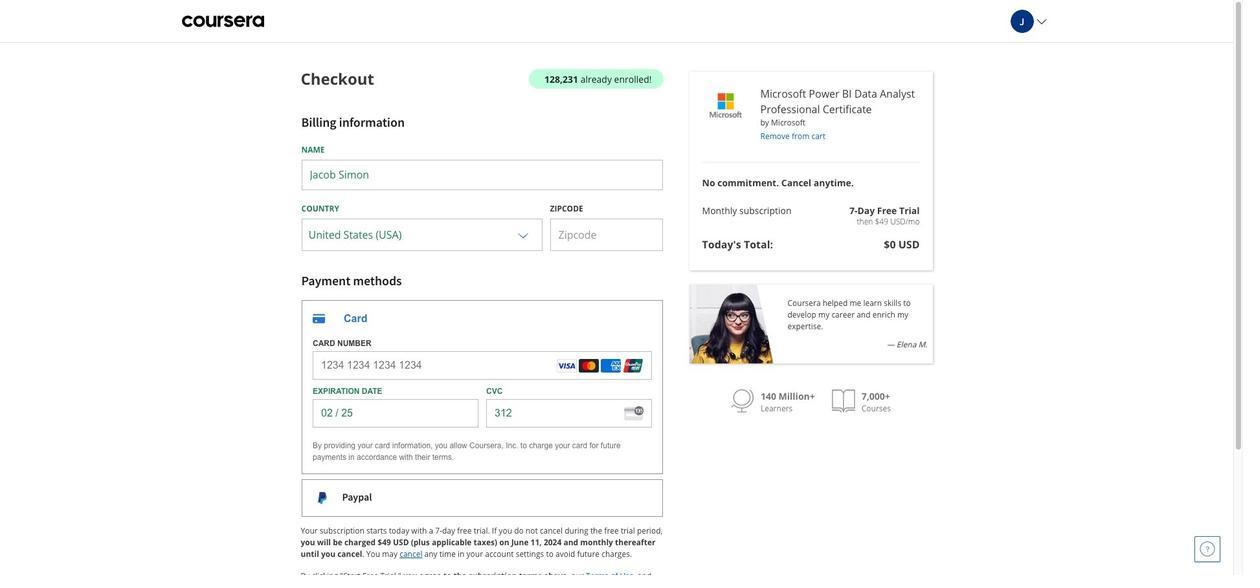 Task type: locate. For each thing, give the bounding box(es) containing it.
Enter your name text field
[[302, 160, 663, 190]]

site metric image
[[731, 390, 755, 413]]



Task type: describe. For each thing, give the bounding box(es) containing it.
microsoft power bi data analyst professional certificate image
[[703, 86, 748, 132]]

coursera image
[[182, 11, 264, 31]]

help center image
[[1201, 542, 1216, 558]]

Zipcode text field
[[550, 219, 663, 251]]

confirm payment details element
[[301, 65, 375, 93]]

site metric image
[[832, 390, 856, 413]]



Task type: vqa. For each thing, say whether or not it's contained in the screenshot.
Confirm payment details element
yes



